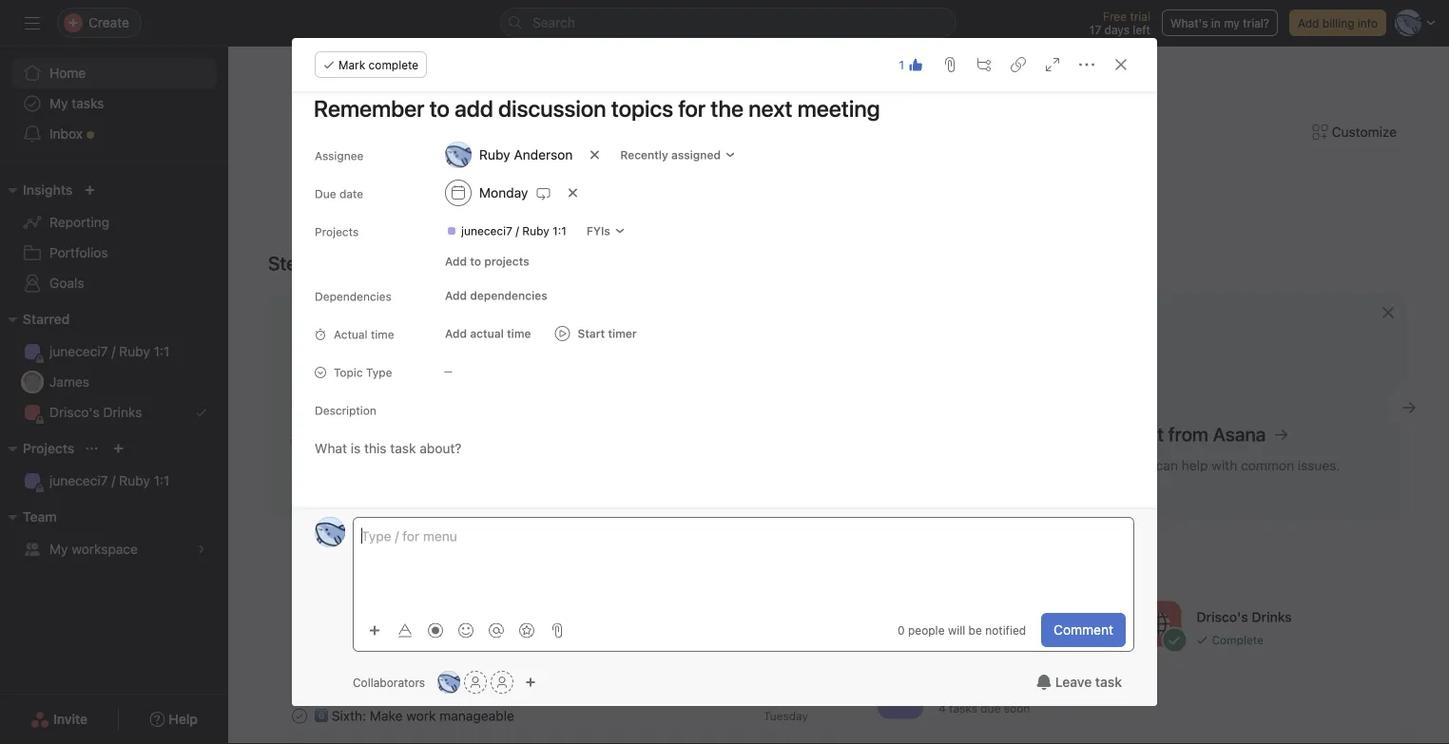 Task type: describe. For each thing, give the bounding box(es) containing it.
ra for middle ra button
[[305, 567, 325, 586]]

home
[[49, 65, 86, 81]]

leave task button
[[1024, 666, 1135, 700]]

comment button
[[1042, 614, 1126, 648]]

afternoon,
[[776, 162, 907, 198]]

appreciations image
[[519, 624, 535, 639]]

topic type
[[334, 366, 392, 380]]

my workspace link
[[11, 535, 217, 565]]

formatting image
[[398, 624, 413, 639]]

junececi7 / ruby 1:1 up due
[[939, 680, 1062, 696]]

add for add billing info
[[1298, 16, 1320, 29]]

main content containing ruby anderson
[[294, 33, 1156, 745]]

steps to get started
[[268, 252, 438, 274]]

drisco's inside 'drisco's drinks' link
[[49, 405, 100, 420]]

to for add
[[385, 675, 397, 690]]

start
[[578, 327, 605, 341]]

remember
[[315, 675, 381, 690]]

completed image for 6️⃣
[[288, 705, 311, 728]]

add actual time
[[445, 327, 531, 341]]

junececi7 / ruby 1:1 link inside projects element
[[11, 466, 217, 497]]

create task
[[316, 636, 379, 649]]

discussion
[[428, 675, 493, 690]]

my for my workspace
[[49, 542, 68, 557]]

drisco's drinks link
[[11, 398, 217, 428]]

in
[[1212, 16, 1221, 29]]

1 button
[[894, 51, 929, 78]]

to for projects
[[470, 255, 481, 268]]

junececi7 / ruby 1:1 inside starred element
[[49, 344, 170, 360]]

goals link
[[11, 268, 217, 299]]

ra for topmost ra button
[[323, 526, 338, 539]]

create
[[316, 636, 353, 649]]

my for my tasks
[[49, 96, 68, 111]]

tasks for my
[[72, 96, 104, 111]]

due
[[315, 187, 336, 201]]

toolbar inside remember to add discussion topics for the next meeting dialog
[[361, 617, 571, 644]]

left
[[1133, 23, 1151, 36]]

/ inside projects element
[[112, 473, 116, 489]]

billing
[[1323, 16, 1355, 29]]

Task Name text field
[[302, 87, 1135, 130]]

monday
[[479, 185, 528, 201]]

drisco's drinks inside 'drisco's drinks' link
[[49, 405, 142, 420]]

people image
[[889, 685, 912, 708]]

projects inside main content
[[315, 225, 359, 239]]

my
[[1224, 16, 1240, 29]]

global element
[[0, 47, 228, 161]]

projects button
[[0, 438, 75, 460]]

be
[[969, 625, 982, 638]]

start timer
[[578, 327, 637, 341]]

topic
[[334, 366, 363, 380]]

0
[[898, 625, 905, 638]]

get started
[[344, 252, 438, 274]]

0 vertical spatial ra button
[[315, 517, 345, 548]]

free
[[1104, 10, 1127, 23]]

/ up soon
[[1002, 680, 1007, 696]]

tasks for 4
[[949, 702, 978, 716]]

trial
[[1130, 10, 1151, 23]]

junececi7 / ruby 1:1 inside projects element
[[49, 473, 170, 489]]

hide sidebar image
[[25, 15, 40, 30]]

record a video image
[[428, 624, 443, 639]]

1:1 inside projects element
[[154, 473, 170, 489]]

2 vertical spatial ra button
[[438, 672, 461, 694]]

topics
[[496, 675, 534, 690]]

recently assigned
[[621, 148, 721, 162]]

dependencies
[[315, 290, 392, 303]]

free trial 17 days left
[[1090, 10, 1151, 36]]

add billing info
[[1298, 16, 1378, 29]]

attach a file or paste an image image
[[550, 624, 565, 639]]

fyis button
[[578, 218, 634, 244]]

add billing info button
[[1290, 10, 1387, 36]]

add for add to projects
[[445, 255, 467, 268]]

upcoming
[[353, 594, 417, 609]]

/ inside starred element
[[112, 344, 116, 360]]

starred
[[23, 312, 70, 327]]

invite button
[[18, 703, 100, 737]]

will
[[948, 625, 966, 638]]

mark
[[339, 58, 365, 71]]

due date
[[315, 187, 363, 201]]

steps
[[268, 252, 318, 274]]

team button
[[0, 506, 57, 529]]

tuesday
[[764, 710, 809, 723]]

task for create task
[[356, 636, 379, 649]]

inbox link
[[11, 119, 217, 149]]

6️⃣
[[315, 708, 328, 724]]

info
[[1358, 16, 1378, 29]]

goals
[[49, 275, 84, 291]]

what's
[[1171, 16, 1209, 29]]

time inside add actual time dropdown button
[[507, 327, 531, 341]]

insert an object image
[[369, 625, 381, 637]]

mark complete
[[339, 58, 419, 71]]

ruby inside starred element
[[119, 344, 150, 360]]

manageable
[[440, 708, 515, 724]]

remember to add discussion topics for the next meeting
[[315, 675, 662, 690]]

customize button
[[1301, 115, 1410, 149]]

add for add dependencies
[[445, 289, 467, 303]]

what's in my trial?
[[1171, 16, 1270, 29]]

timer
[[608, 327, 637, 341]]

remember to add discussion topics for the next meeting dialog
[[292, 33, 1158, 745]]

for
[[538, 675, 555, 690]]

days
[[1105, 23, 1130, 36]]

junececi7 / ruby 1:1 inside main content
[[461, 224, 567, 238]]

home link
[[11, 58, 217, 88]]

soon
[[1004, 702, 1031, 716]]

portfolios
[[49, 245, 108, 261]]

create project link
[[870, 599, 1129, 660]]

junececi7 / ruby 1:1 link inside starred element
[[11, 337, 217, 367]]

1 horizontal spatial drisco's drinks
[[1197, 610, 1292, 625]]

search
[[533, 15, 575, 30]]

1:1 down comment button
[[1045, 680, 1062, 696]]



Task type: locate. For each thing, give the bounding box(es) containing it.
0 people will be notified
[[898, 625, 1027, 638]]

add inside button
[[1298, 16, 1320, 29]]

—
[[444, 366, 453, 377]]

add
[[1298, 16, 1320, 29], [445, 255, 467, 268], [445, 289, 467, 303], [445, 327, 467, 341]]

add left billing
[[1298, 16, 1320, 29]]

ruby inside projects element
[[119, 473, 150, 489]]

1 horizontal spatial drinks
[[1252, 610, 1292, 625]]

task right leave
[[1096, 675, 1122, 691]]

next
[[582, 675, 608, 690]]

completed checkbox left remember
[[288, 671, 311, 694]]

tasks
[[72, 96, 104, 111], [949, 702, 978, 716]]

1 vertical spatial projects
[[23, 441, 75, 457]]

completed image
[[288, 671, 311, 694], [288, 705, 311, 728]]

0 vertical spatial completed checkbox
[[288, 671, 311, 694]]

1 horizontal spatial drisco's
[[1197, 610, 1249, 625]]

actual time
[[334, 328, 394, 342]]

1 completed image from the top
[[288, 671, 311, 694]]

1:1 left fyis
[[553, 224, 567, 238]]

projects element
[[0, 432, 228, 500]]

task inside "create task" button
[[356, 636, 379, 649]]

1 vertical spatial my
[[49, 542, 68, 557]]

junececi7 inside starred element
[[49, 344, 108, 360]]

completed checkbox for 6️⃣
[[288, 705, 311, 728]]

add subtask image
[[977, 57, 992, 72]]

teams element
[[0, 500, 228, 569]]

drinks inside starred element
[[103, 405, 142, 420]]

1 horizontal spatial tasks
[[949, 702, 978, 716]]

1:1
[[553, 224, 567, 238], [154, 344, 170, 360], [154, 473, 170, 489], [1045, 680, 1062, 696]]

1 vertical spatial ra
[[305, 567, 325, 586]]

/ up 'drisco's drinks' link
[[112, 344, 116, 360]]

0 horizontal spatial task
[[356, 636, 379, 649]]

0 horizontal spatial to
[[322, 252, 339, 274]]

junececi7 / ruby 1:1 up teams element
[[49, 473, 170, 489]]

my down the team
[[49, 542, 68, 557]]

0 vertical spatial junececi7 / ruby 1:1 link
[[439, 222, 574, 241]]

my
[[49, 96, 68, 111], [49, 542, 68, 557]]

1:1 inside starred element
[[154, 344, 170, 360]]

1 vertical spatial tasks
[[949, 702, 978, 716]]

add to projects button
[[437, 248, 538, 275]]

my tasks
[[353, 563, 429, 586]]

add actual time button
[[437, 321, 540, 347]]

type
[[366, 366, 392, 380]]

dependencies
[[470, 289, 548, 303]]

make
[[370, 708, 403, 724]]

attachments: add a file to this task, remember to add discussion topics for the next meeting image
[[943, 57, 958, 72]]

repeats image
[[536, 185, 551, 201]]

2 completed image from the top
[[288, 705, 311, 728]]

— button
[[437, 359, 551, 385]]

complete
[[369, 58, 419, 71]]

drisco's up complete
[[1197, 610, 1249, 625]]

reporting
[[49, 215, 110, 230]]

1 horizontal spatial projects
[[315, 225, 359, 239]]

1 horizontal spatial time
[[507, 327, 531, 341]]

/ up teams element
[[112, 473, 116, 489]]

projects inside dropdown button
[[23, 441, 75, 457]]

what's in my trial? button
[[1162, 10, 1278, 36]]

4
[[939, 702, 946, 716]]

task right create
[[356, 636, 379, 649]]

0 vertical spatial drisco's
[[49, 405, 100, 420]]

add left actual
[[445, 327, 467, 341]]

1 vertical spatial task
[[1096, 675, 1122, 691]]

anderson
[[514, 147, 573, 163]]

insights element
[[0, 173, 228, 303]]

add dependencies button
[[437, 283, 556, 309]]

ruby anderson button
[[437, 138, 582, 172]]

1 vertical spatial drisco's drinks
[[1197, 610, 1292, 625]]

my inside teams element
[[49, 542, 68, 557]]

0 vertical spatial completed image
[[288, 671, 311, 694]]

toolbar
[[361, 617, 571, 644]]

task inside leave task button
[[1096, 675, 1122, 691]]

0 vertical spatial my
[[49, 96, 68, 111]]

completed image left remember
[[288, 671, 311, 694]]

my tasks link
[[11, 88, 217, 119]]

at mention image
[[489, 624, 504, 639]]

tasks right 4
[[949, 702, 978, 716]]

/ inside main content
[[516, 224, 519, 238]]

completed checkbox for remember
[[288, 671, 311, 694]]

drinks
[[103, 405, 142, 420], [1252, 610, 1292, 625]]

copy task link image
[[1011, 57, 1026, 72]]

tasks inside global element
[[72, 96, 104, 111]]

add inside dropdown button
[[445, 327, 467, 341]]

junececi7 up 4 tasks due soon
[[939, 680, 999, 696]]

completed checkbox left 6️⃣
[[288, 705, 311, 728]]

0 vertical spatial task
[[356, 636, 379, 649]]

completed image left 6️⃣
[[288, 705, 311, 728]]

tuesday button
[[764, 710, 809, 723]]

17
[[1090, 23, 1102, 36]]

1 vertical spatial completed image
[[288, 705, 311, 728]]

add or remove collaborators image
[[525, 677, 537, 689]]

more actions for this task image
[[1080, 57, 1095, 72]]

1:1 up 'drisco's drinks' link
[[154, 344, 170, 360]]

junececi7 up 'add to projects'
[[461, 224, 513, 238]]

junececi7 / ruby 1:1 up projects
[[461, 224, 567, 238]]

2 horizontal spatial to
[[470, 255, 481, 268]]

workspace
[[72, 542, 138, 557]]

add
[[401, 675, 424, 690]]

junececi7 / ruby 1:1 link up teams element
[[11, 466, 217, 497]]

add down 'add to projects'
[[445, 289, 467, 303]]

junececi7 up james
[[49, 344, 108, 360]]

to for get started
[[322, 252, 339, 274]]

assigned
[[672, 148, 721, 162]]

0 horizontal spatial tasks
[[72, 96, 104, 111]]

1 vertical spatial junececi7 / ruby 1:1 link
[[11, 337, 217, 367]]

to inside button
[[470, 255, 481, 268]]

junececi7 inside projects element
[[49, 473, 108, 489]]

completed image for remember
[[288, 671, 311, 694]]

inbox
[[49, 126, 83, 142]]

globe image
[[1148, 613, 1171, 636]]

1 vertical spatial ra button
[[292, 554, 338, 599]]

ruby
[[479, 147, 510, 163], [914, 162, 981, 198], [523, 224, 550, 238], [119, 344, 150, 360], [119, 473, 150, 489], [1010, 680, 1042, 696]]

time
[[507, 327, 531, 341], [371, 328, 394, 342]]

2 completed checkbox from the top
[[288, 705, 311, 728]]

6️⃣ sixth: make work manageable
[[315, 708, 515, 724]]

0 horizontal spatial drisco's drinks
[[49, 405, 142, 420]]

0 vertical spatial tasks
[[72, 96, 104, 111]]

drisco's down james
[[49, 405, 100, 420]]

/ up projects
[[516, 224, 519, 238]]

complete
[[1212, 634, 1264, 647]]

notified
[[986, 625, 1027, 638]]

mark complete button
[[315, 51, 427, 78]]

junececi7
[[461, 224, 513, 238], [49, 344, 108, 360], [49, 473, 108, 489], [939, 680, 999, 696]]

actual
[[334, 328, 368, 342]]

drisco's drinks
[[49, 405, 142, 420], [1197, 610, 1292, 625]]

0 vertical spatial drinks
[[103, 405, 142, 420]]

0 horizontal spatial time
[[371, 328, 394, 342]]

insights button
[[0, 179, 73, 202]]

junececi7 down projects dropdown button
[[49, 473, 108, 489]]

1 vertical spatial drinks
[[1252, 610, 1292, 625]]

search list box
[[500, 8, 957, 38]]

emoji image
[[459, 624, 474, 639]]

my up inbox
[[49, 96, 68, 111]]

1 vertical spatial completed checkbox
[[288, 705, 311, 728]]

Completed checkbox
[[288, 671, 311, 694], [288, 705, 311, 728]]

to left projects
[[470, 255, 481, 268]]

ruby anderson
[[479, 147, 573, 163]]

junececi7 / ruby 1:1 link inside main content
[[439, 222, 574, 241]]

projects up steps to get started
[[315, 225, 359, 239]]

create project
[[939, 620, 1029, 636]]

1:1 up teams element
[[154, 473, 170, 489]]

assignee
[[315, 149, 364, 163]]

due
[[981, 702, 1001, 716]]

customize
[[1332, 124, 1397, 140]]

to right steps
[[322, 252, 339, 274]]

drisco's
[[49, 405, 100, 420], [1197, 610, 1249, 625]]

junececi7 / ruby 1:1 link up james
[[11, 337, 217, 367]]

ja
[[26, 376, 39, 389]]

description
[[315, 404, 377, 418]]

drinks up complete
[[1252, 610, 1292, 625]]

leave task
[[1056, 675, 1122, 691]]

remove assignee image
[[589, 149, 601, 161]]

junececi7 / ruby 1:1 link up projects
[[439, 222, 574, 241]]

0 vertical spatial projects
[[315, 225, 359, 239]]

1 horizontal spatial to
[[385, 675, 397, 690]]

add to projects
[[445, 255, 530, 268]]

drinks up projects element
[[103, 405, 142, 420]]

0 vertical spatial ra
[[323, 526, 338, 539]]

task for leave task
[[1096, 675, 1122, 691]]

1
[[899, 58, 905, 71]]

projects
[[484, 255, 530, 268]]

sixth:
[[332, 708, 366, 724]]

task
[[356, 636, 379, 649], [1096, 675, 1122, 691]]

team
[[23, 509, 57, 525]]

start timer button
[[547, 321, 645, 347]]

0 horizontal spatial drinks
[[103, 405, 142, 420]]

4 tasks due soon
[[939, 702, 1031, 716]]

2 vertical spatial ra
[[442, 676, 457, 690]]

trial?
[[1244, 16, 1270, 29]]

drisco's drinks down james
[[49, 405, 142, 420]]

recently
[[621, 148, 669, 162]]

create task button
[[292, 629, 384, 656]]

junececi7 inside main content
[[461, 224, 513, 238]]

1 vertical spatial drisco's
[[1197, 610, 1249, 625]]

junececi7 / ruby 1:1 up james
[[49, 344, 170, 360]]

my workspace
[[49, 542, 138, 557]]

drisco's drinks up complete
[[1197, 610, 1292, 625]]

meeting
[[612, 675, 662, 690]]

reporting link
[[11, 207, 217, 238]]

tasks down home
[[72, 96, 104, 111]]

search button
[[500, 8, 957, 38]]

main content
[[294, 33, 1156, 745]]

actual
[[470, 327, 504, 341]]

clear due date image
[[567, 187, 579, 199]]

my tasks
[[49, 96, 104, 111]]

my inside global element
[[49, 96, 68, 111]]

2 my from the top
[[49, 542, 68, 557]]

1 completed checkbox from the top
[[288, 671, 311, 694]]

junececi7 / ruby 1:1
[[461, 224, 567, 238], [49, 344, 170, 360], [49, 473, 170, 489], [939, 680, 1062, 696]]

full screen image
[[1045, 57, 1061, 72]]

scroll card carousel right image
[[1402, 400, 1417, 416]]

collapse task pane image
[[1114, 57, 1129, 72]]

1 horizontal spatial task
[[1096, 675, 1122, 691]]

1 my from the top
[[49, 96, 68, 111]]

0 horizontal spatial projects
[[23, 441, 75, 457]]

to left add
[[385, 675, 397, 690]]

add dependencies
[[445, 289, 548, 303]]

starred element
[[0, 303, 228, 432]]

add left projects
[[445, 255, 467, 268]]

ruby inside ruby anderson dropdown button
[[479, 147, 510, 163]]

add for add actual time
[[445, 327, 467, 341]]

the
[[558, 675, 578, 690]]

0 vertical spatial drisco's drinks
[[49, 405, 142, 420]]

ra for bottom ra button
[[442, 676, 457, 690]]

1:1 inside remember to add discussion topics for the next meeting dialog
[[553, 224, 567, 238]]

2 vertical spatial junececi7 / ruby 1:1 link
[[11, 466, 217, 497]]

projects down the ja
[[23, 441, 75, 457]]

0 horizontal spatial drisco's
[[49, 405, 100, 420]]



Task type: vqa. For each thing, say whether or not it's contained in the screenshot.
people
yes



